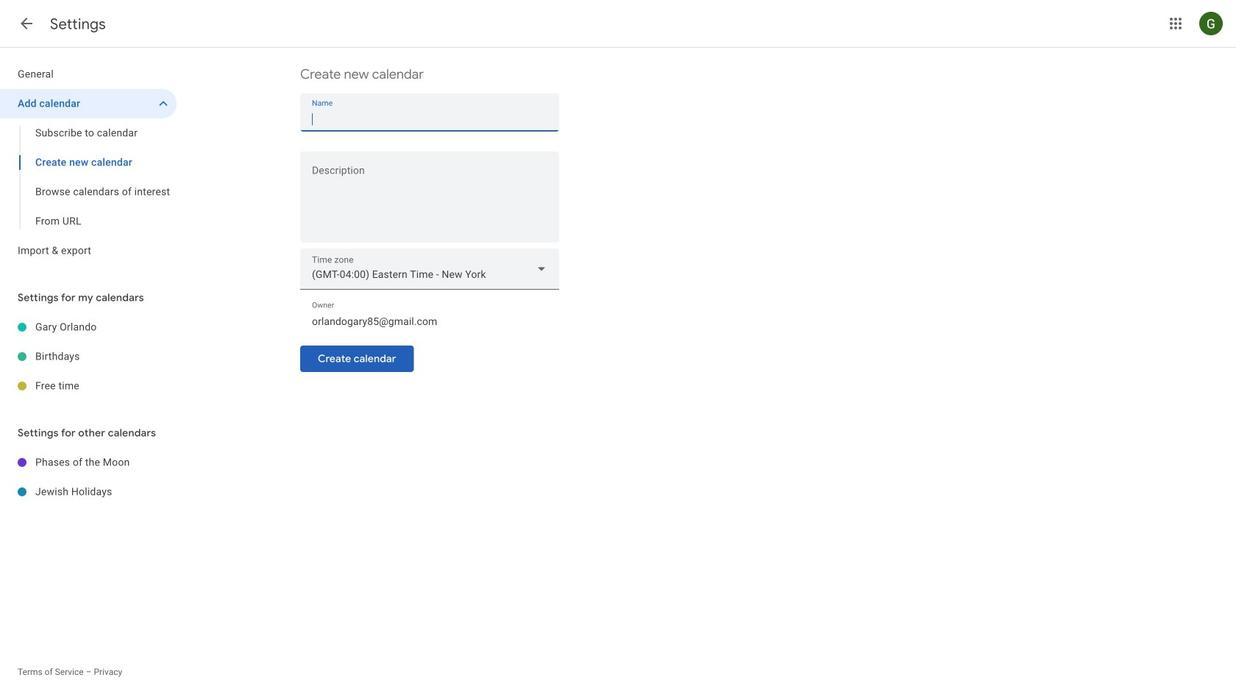 Task type: describe. For each thing, give the bounding box(es) containing it.
birthdays tree item
[[0, 342, 177, 372]]

3 tree from the top
[[0, 448, 177, 507]]

2 tree from the top
[[0, 313, 177, 401]]

go back image
[[18, 15, 35, 32]]

jewish holidays tree item
[[0, 478, 177, 507]]

1 tree from the top
[[0, 60, 177, 266]]



Task type: vqa. For each thing, say whether or not it's contained in the screenshot.
Monday, April 29 element
no



Task type: locate. For each thing, give the bounding box(es) containing it.
None text field
[[312, 109, 548, 130], [300, 169, 559, 239], [312, 109, 548, 130], [300, 169, 559, 239]]

0 vertical spatial tree
[[0, 60, 177, 266]]

group
[[0, 119, 177, 236]]

gary orlando tree item
[[0, 313, 177, 342]]

2 vertical spatial tree
[[0, 448, 177, 507]]

1 vertical spatial tree
[[0, 313, 177, 401]]

None field
[[300, 249, 559, 290]]

free time tree item
[[0, 372, 177, 401]]

add calendar tree item
[[0, 89, 177, 119]]

heading
[[50, 15, 106, 33]]

None text field
[[312, 312, 548, 332]]

phases of the moon tree item
[[0, 448, 177, 478]]

tree
[[0, 60, 177, 266], [0, 313, 177, 401], [0, 448, 177, 507]]



